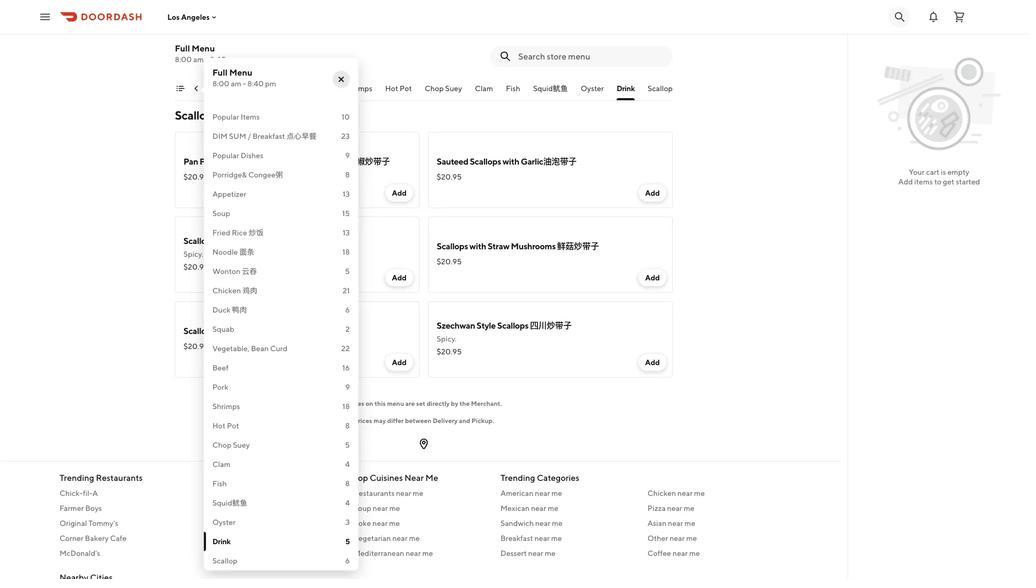 Task type: locate. For each thing, give the bounding box(es) containing it.
scallops with straw mushrooms 鲜菇炒带子
[[437, 241, 599, 252]]

me for other near me
[[687, 534, 698, 543]]

1 9 from the top
[[346, 151, 350, 160]]

$20.95 for pan fried scallops with black pepper sauce 黑椒炒带子
[[184, 173, 209, 181]]

13 up 15
[[343, 190, 350, 199]]

me for mexican near me
[[548, 504, 559, 513]]

wonton
[[213, 267, 241, 276]]

mexican
[[501, 504, 530, 513]]

1 trending from the left
[[60, 473, 94, 483]]

0 horizontal spatial breakfast
[[253, 132, 285, 141]]

szechwan
[[437, 321, 475, 331]]

vegetable, inside button
[[199, 84, 236, 93]]

scallops
[[221, 157, 253, 167], [470, 157, 502, 167], [184, 236, 215, 246], [437, 241, 468, 252], [498, 321, 529, 331], [184, 326, 215, 336]]

1 horizontal spatial pm
[[265, 79, 276, 88]]

scallop
[[648, 84, 673, 93], [175, 108, 213, 122], [213, 557, 238, 566]]

spicy. down szechwan
[[437, 335, 457, 344]]

8 for congee粥
[[346, 170, 350, 179]]

0 vertical spatial full menu 8:00 am - 8:40 pm
[[175, 43, 239, 64]]

1 horizontal spatial chop
[[425, 84, 444, 93]]

add inside 'scallops with black bean chili sauce spicy. $20.95 add'
[[392, 274, 407, 282]]

0 vertical spatial 18
[[343, 248, 350, 257]]

hot inside button
[[386, 84, 399, 93]]

0 vertical spatial 5
[[345, 267, 350, 276]]

sauce right chili
[[297, 236, 320, 246]]

1 vertical spatial 4
[[346, 499, 350, 508]]

1 vertical spatial 8:00
[[213, 79, 230, 88]]

18 for shrimps
[[343, 402, 350, 411]]

1 horizontal spatial clam
[[475, 84, 493, 93]]

0 horizontal spatial fish
[[213, 480, 227, 489]]

1 vertical spatial black
[[235, 236, 256, 246]]

scallops down duck
[[184, 326, 215, 336]]

chop suey
[[425, 84, 462, 93], [213, 441, 250, 450]]

oyster down dumplings
[[213, 518, 236, 527]]

6 for duck 鸭肉
[[346, 306, 350, 315]]

pot inside button
[[400, 84, 412, 93]]

2 5 from the top
[[345, 441, 350, 450]]

and
[[459, 417, 471, 425]]

near down chicken near me
[[668, 504, 683, 513]]

breakfast right /
[[253, 132, 285, 141]]

spicy. inside szechwan style scallops 四川炒带子 spicy. $20.95 add
[[437, 335, 457, 344]]

poke near me
[[354, 519, 400, 528]]

hot down the pork at the bottom left
[[213, 422, 226, 431]]

black up "面条"
[[235, 236, 256, 246]]

dishes up lamb
[[223, 473, 249, 483]]

trending
[[60, 473, 94, 483], [501, 473, 536, 483]]

original tommy's link
[[60, 518, 194, 529]]

0 vertical spatial bean
[[238, 84, 256, 93]]

- up items
[[243, 79, 246, 88]]

full menu 8:00 am - 8:40 pm up items
[[213, 67, 276, 88]]

0 vertical spatial chop suey
[[425, 84, 462, 93]]

pot down the pork at the bottom left
[[227, 422, 239, 431]]

2 vertical spatial 5
[[346, 538, 350, 547]]

near for chicken near me
[[678, 489, 693, 498]]

boys
[[85, 504, 102, 513]]

soup
[[213, 209, 230, 218], [354, 504, 372, 513]]

hot right shrimps button
[[386, 84, 399, 93]]

near down trending categories
[[535, 489, 551, 498]]

me down american near me link
[[548, 504, 559, 513]]

0 vertical spatial drink
[[617, 84, 635, 93]]

near down chop
[[245, 504, 260, 513]]

1 horizontal spatial shrimps
[[345, 84, 373, 93]]

1 vertical spatial dishes
[[223, 473, 249, 483]]

me up restaurants near me link at the left of page
[[426, 473, 439, 483]]

0 vertical spatial scallop
[[648, 84, 673, 93]]

trending up american
[[501, 473, 536, 483]]

0 vertical spatial pot
[[400, 84, 412, 93]]

soup for soup
[[213, 209, 230, 218]]

near for dessert near me
[[529, 549, 544, 558]]

1 horizontal spatial breakfast
[[501, 534, 534, 543]]

鸭肉
[[232, 306, 247, 315]]

scallops up noodle
[[184, 236, 215, 246]]

near up other near me
[[669, 519, 684, 528]]

1 vertical spatial drink
[[213, 538, 231, 547]]

cuisines
[[370, 473, 403, 483]]

1 horizontal spatial 8:00
[[213, 79, 230, 88]]

with
[[254, 157, 271, 167], [503, 157, 520, 167], [216, 236, 233, 246], [470, 241, 487, 252], [216, 326, 233, 336]]

me up "baby lamb chop near me" link
[[272, 473, 284, 483]]

curd up items
[[257, 84, 274, 93]]

5 for 云吞
[[345, 267, 350, 276]]

2 near from the left
[[405, 473, 424, 483]]

scallops right the 'sauteed'
[[470, 157, 502, 167]]

0 vertical spatial shrimps
[[345, 84, 373, 93]]

me down poke near me link
[[409, 534, 420, 543]]

1 horizontal spatial hot
[[386, 84, 399, 93]]

near down "sandwich near me"
[[535, 534, 550, 543]]

bean up items
[[238, 84, 256, 93]]

duck
[[213, 306, 231, 315]]

1 horizontal spatial hot pot
[[386, 84, 412, 93]]

4 for squid鱿鱼
[[346, 499, 350, 508]]

0 vertical spatial squid鱿鱼
[[534, 84, 568, 93]]

13 down 15
[[343, 228, 350, 237]]

18
[[343, 248, 350, 257], [343, 402, 350, 411]]

8:40 up vegetable, bean curd button
[[210, 55, 226, 64]]

13 for fried rice 炒饭
[[343, 228, 350, 237]]

trending restaurants
[[60, 473, 143, 483]]

american near me link
[[501, 488, 635, 499]]

8 up 3
[[346, 480, 350, 489]]

near up "sandwich near me"
[[532, 504, 547, 513]]

vegetable, bean curd button
[[199, 83, 274, 100]]

$20.95 for scallops with straw mushrooms 鲜菇炒带子
[[437, 257, 462, 266]]

drink right oyster button
[[617, 84, 635, 93]]

0 horizontal spatial 8:00
[[175, 55, 192, 64]]

1 vertical spatial prices
[[354, 417, 372, 425]]

me up vegetarian near me on the left bottom
[[389, 519, 400, 528]]

near down soup
[[252, 534, 267, 543]]

pm
[[228, 55, 239, 64], [265, 79, 276, 88]]

9 for popular dishes
[[346, 151, 350, 160]]

1 18 from the top
[[343, 248, 350, 257]]

near for sandwich near me
[[536, 519, 551, 528]]

soup near me link
[[354, 503, 488, 514]]

$20.95 for scallops with vegetables
[[184, 342, 209, 351]]

vegetable, down scallops with vegetables
[[213, 344, 250, 353]]

21
[[343, 286, 350, 295]]

sauce right pepper
[[324, 157, 347, 167]]

me up soup near me link
[[413, 489, 424, 498]]

0 vertical spatial 8:00
[[175, 55, 192, 64]]

near for pizza near me
[[668, 504, 683, 513]]

menu down pepsi
[[192, 43, 215, 53]]

0 horizontal spatial me
[[272, 473, 284, 483]]

vegetable,
[[199, 84, 236, 93], [213, 344, 250, 353]]

scroll menu navigation left image
[[192, 84, 201, 93]]

0 horizontal spatial soup
[[213, 209, 230, 218]]

near down soup near me
[[373, 519, 388, 528]]

split pea soup near me
[[207, 519, 283, 528]]

1 near from the left
[[251, 473, 270, 483]]

notification bell image
[[928, 10, 941, 23]]

me down dumplings near me link
[[273, 519, 283, 528]]

me for top cuisines near me
[[426, 473, 439, 483]]

near down vegetarian near me link
[[406, 549, 421, 558]]

corner bakery cafe link
[[60, 533, 194, 544]]

dishes for top
[[223, 473, 249, 483]]

squid鱿鱼 right fish button
[[534, 84, 568, 93]]

full down pepsi
[[175, 43, 190, 53]]

vegetarian near me
[[354, 534, 420, 543]]

0 vertical spatial breakfast
[[253, 132, 285, 141]]

restaurants up chick-fil-a link
[[96, 473, 143, 483]]

0 vertical spatial full
[[175, 43, 190, 53]]

.
[[501, 400, 502, 408]]

3 5 from the top
[[346, 538, 350, 547]]

me down "other near me" "link"
[[690, 549, 701, 558]]

fil-
[[83, 489, 93, 498]]

clam
[[475, 84, 493, 93], [213, 460, 231, 469]]

spicy.
[[184, 250, 203, 259], [437, 335, 457, 344]]

squab
[[213, 325, 235, 334]]

appetizer
[[213, 190, 247, 199]]

coffee
[[648, 549, 672, 558]]

oyster down item search search field
[[581, 84, 604, 93]]

1 horizontal spatial top
[[354, 473, 368, 483]]

scallops right style at bottom left
[[498, 321, 529, 331]]

suey left clam button
[[446, 84, 462, 93]]

chop right the hot pot button on the left of the page
[[425, 84, 444, 93]]

near for american near me
[[535, 489, 551, 498]]

2 me from the left
[[426, 473, 439, 483]]

near for restaurants near me
[[396, 489, 412, 498]]

may
[[374, 417, 386, 425]]

started
[[957, 177, 981, 186]]

-
[[205, 55, 209, 64], [243, 79, 246, 88]]

1 vertical spatial 8:40
[[248, 79, 264, 88]]

1 vertical spatial breakfast
[[501, 534, 534, 543]]

menu up vegetable, bean curd button
[[229, 67, 253, 78]]

1 vertical spatial pot
[[227, 422, 239, 431]]

chicken
[[213, 286, 241, 295], [648, 489, 677, 498]]

1 vertical spatial oyster
[[213, 518, 236, 527]]

bean left chili
[[257, 236, 277, 246]]

fish right clam button
[[506, 84, 521, 93]]

3
[[346, 518, 350, 527]]

drink down split
[[213, 538, 231, 547]]

0 vertical spatial soup
[[213, 209, 230, 218]]

1 horizontal spatial trending
[[501, 473, 536, 483]]

鸡肉
[[243, 286, 258, 295]]

0 vertical spatial 9
[[346, 151, 350, 160]]

chop
[[425, 84, 444, 93], [213, 441, 232, 450]]

1 horizontal spatial near
[[405, 473, 424, 483]]

popular for popular items
[[213, 112, 239, 121]]

soup for soup near me
[[354, 504, 372, 513]]

restaurants
[[96, 473, 143, 483], [354, 489, 395, 498]]

breakfast near me link
[[501, 533, 635, 544]]

coffee near me
[[648, 549, 701, 558]]

with for straw
[[470, 241, 487, 252]]

2 9 from the top
[[346, 383, 350, 392]]

near for other near me
[[670, 534, 685, 543]]

american
[[501, 489, 534, 498]]

spicy. inside 'scallops with black bean chili sauce spicy. $20.95 add'
[[184, 250, 203, 259]]

pm up vegetable, bean curd button
[[228, 55, 239, 64]]

pot left chop suey "button"
[[400, 84, 412, 93]]

0 vertical spatial curd
[[257, 84, 274, 93]]

split
[[207, 519, 222, 528]]

1 6 from the top
[[346, 306, 350, 315]]

0 horizontal spatial top
[[207, 473, 221, 483]]

0 horizontal spatial sauce
[[297, 236, 320, 246]]

chop up top dishes near me
[[213, 441, 232, 450]]

pan fried scallops with black pepper sauce 黑椒炒带子
[[184, 157, 390, 167]]

3 8 from the top
[[346, 480, 350, 489]]

黑椒炒带子
[[349, 157, 390, 167]]

0 vertical spatial restaurants
[[96, 473, 143, 483]]

me for coffee near me
[[690, 549, 701, 558]]

hot pot right shrimps button
[[386, 84, 412, 93]]

$20.95 inside szechwan style scallops 四川炒带子 spicy. $20.95 add
[[437, 348, 462, 357]]

sauce
[[324, 157, 347, 167], [297, 236, 320, 246]]

6 left mediterranean
[[346, 557, 350, 566]]

los angeles button
[[168, 12, 218, 21]]

15
[[342, 209, 350, 218]]

0 vertical spatial 4
[[346, 460, 350, 469]]

near down breakfast near me
[[529, 549, 544, 558]]

1 4 from the top
[[346, 460, 350, 469]]

near down top cuisines near me
[[396, 489, 412, 498]]

delivery
[[433, 417, 458, 425]]

shrimps
[[345, 84, 373, 93], [213, 402, 240, 411]]

porridge&
[[213, 170, 247, 179]]

1 vertical spatial full
[[213, 67, 228, 78]]

$20.95 inside 'scallops with black bean chili sauce spicy. $20.95 add'
[[184, 263, 209, 272]]

2 top from the left
[[354, 473, 368, 483]]

1 horizontal spatial menu
[[229, 67, 253, 78]]

1 5 from the top
[[345, 267, 350, 276]]

me down vegetarian near me link
[[423, 549, 433, 558]]

me down sandwich near me link
[[552, 534, 562, 543]]

near right soup
[[256, 519, 271, 528]]

/
[[248, 132, 251, 141]]

chile relleno near me
[[207, 534, 279, 543]]

clam button
[[475, 83, 493, 100]]

pizza
[[648, 504, 666, 513]]

close menu navigation image
[[337, 75, 346, 84]]

near up breakfast near me
[[536, 519, 551, 528]]

chicken inside chicken near me link
[[648, 489, 677, 498]]

1 horizontal spatial oyster
[[581, 84, 604, 93]]

top for top dishes near me
[[207, 473, 221, 483]]

breakfast down sandwich
[[501, 534, 534, 543]]

1 popular from the top
[[213, 112, 239, 121]]

0 horizontal spatial am
[[193, 55, 204, 64]]

炒饭
[[249, 228, 264, 237]]

1 top from the left
[[207, 473, 221, 483]]

13
[[343, 190, 350, 199], [343, 228, 350, 237]]

near for dumplings near me
[[245, 504, 260, 513]]

clam up top dishes near me
[[213, 460, 231, 469]]

云吞
[[242, 267, 257, 276]]

1 horizontal spatial suey
[[446, 84, 462, 93]]

1 vertical spatial fish
[[213, 480, 227, 489]]

pm up dim sum / breakfast 点心早餐
[[265, 79, 276, 88]]

top
[[207, 473, 221, 483], [354, 473, 368, 483]]

1 me from the left
[[272, 473, 284, 483]]

near up dumplings near me link
[[263, 489, 278, 498]]

1 vertical spatial am
[[231, 79, 241, 88]]

me up 'pizza near me' link at bottom right
[[695, 489, 705, 498]]

0 horizontal spatial black
[[235, 236, 256, 246]]

0 vertical spatial dishes
[[241, 151, 264, 160]]

0 vertical spatial sauce
[[324, 157, 347, 167]]

curd down vegetables
[[270, 344, 288, 353]]

0 horizontal spatial spicy.
[[184, 250, 203, 259]]

0 horizontal spatial oyster
[[213, 518, 236, 527]]

popular
[[213, 112, 239, 121], [213, 151, 239, 160]]

2 vertical spatial 8
[[346, 480, 350, 489]]

2 8 from the top
[[346, 422, 350, 431]]

$20.95
[[184, 173, 209, 181], [437, 173, 462, 181], [437, 257, 462, 266], [184, 263, 209, 272], [184, 342, 209, 351], [437, 348, 462, 357]]

0 vertical spatial fried
[[200, 157, 220, 167]]

me down "baby lamb chop near me" link
[[262, 504, 272, 513]]

5 for suey
[[345, 441, 350, 450]]

with left straw
[[470, 241, 487, 252]]

chicken for chicken near me
[[648, 489, 677, 498]]

me up coffee near me
[[687, 534, 698, 543]]

dishes down /
[[241, 151, 264, 160]]

1 13 from the top
[[343, 190, 350, 199]]

by
[[451, 400, 459, 408]]

2 13 from the top
[[343, 228, 350, 237]]

0 vertical spatial chop
[[425, 84, 444, 93]]

trending up 'chick-fil-a'
[[60, 473, 94, 483]]

prices left on in the bottom left of the page
[[346, 400, 365, 408]]

hot pot down the pork at the bottom left
[[213, 422, 239, 431]]

2 vertical spatial bean
[[251, 344, 269, 353]]

shrimps down close menu navigation image
[[345, 84, 373, 93]]

chop suey up top dishes near me
[[213, 441, 250, 450]]

near up pizza near me at the right bottom
[[678, 489, 693, 498]]

chicken down wonton
[[213, 286, 241, 295]]

8 down 黑椒炒带子 on the left top of the page
[[346, 170, 350, 179]]

shrimps down the pork at the bottom left
[[213, 402, 240, 411]]

squid鱿鱼 down lamb
[[213, 499, 247, 508]]

1 vertical spatial pm
[[265, 79, 276, 88]]

with left garlic油泡带子
[[503, 157, 520, 167]]

1 vertical spatial 8
[[346, 422, 350, 431]]

sandwich
[[501, 519, 534, 528]]

2 4 from the top
[[346, 499, 350, 508]]

8:00
[[175, 55, 192, 64], [213, 79, 230, 88]]

0 horizontal spatial chicken
[[213, 286, 241, 295]]

style
[[477, 321, 496, 331]]

near up coffee near me
[[670, 534, 685, 543]]

0 vertical spatial vegetable, bean curd
[[199, 84, 274, 93]]

cafe
[[110, 534, 127, 543]]

1 horizontal spatial chicken
[[648, 489, 677, 498]]

0 vertical spatial black
[[272, 157, 293, 167]]

0 vertical spatial hot
[[386, 84, 399, 93]]

soup down appetizer
[[213, 209, 230, 218]]

1 vertical spatial 9
[[346, 383, 350, 392]]

1 8 from the top
[[346, 170, 350, 179]]

8 left may
[[346, 422, 350, 431]]

suey
[[446, 84, 462, 93], [233, 441, 250, 450]]

16
[[343, 364, 350, 373]]

13 for appetizer
[[343, 190, 350, 199]]

0 horizontal spatial pm
[[228, 55, 239, 64]]

soup
[[238, 519, 255, 528]]

cart
[[927, 168, 940, 177]]

0 vertical spatial suey
[[446, 84, 462, 93]]

chile relleno near me link
[[207, 533, 341, 544]]

black up congee粥
[[272, 157, 293, 167]]

me for restaurants near me
[[413, 489, 424, 498]]

0 items, open order cart image
[[954, 10, 967, 23]]

am down $3.00 on the top of the page
[[193, 55, 204, 64]]

1 vertical spatial 5
[[345, 441, 350, 450]]

1 horizontal spatial drink
[[617, 84, 635, 93]]

1 vertical spatial spicy.
[[437, 335, 457, 344]]

with up noodle
[[216, 236, 233, 246]]

vegetable, bean curd up popular items
[[199, 84, 274, 93]]

pea
[[224, 519, 237, 528]]

9 down 16
[[346, 383, 350, 392]]

1 vertical spatial chicken
[[648, 489, 677, 498]]

2 trending from the left
[[501, 473, 536, 483]]

with inside 'scallops with black bean chili sauce spicy. $20.95 add'
[[216, 236, 233, 246]]

suey up top dishes near me
[[233, 441, 250, 450]]

spicy. left noodle
[[184, 250, 203, 259]]

18 down 15
[[343, 248, 350, 257]]

2 6 from the top
[[346, 557, 350, 566]]

me for american near me
[[552, 489, 563, 498]]

near for breakfast near me
[[535, 534, 550, 543]]

2 18 from the top
[[343, 402, 350, 411]]

near for cuisines
[[405, 473, 424, 483]]

fish up baby
[[213, 480, 227, 489]]

near for coffee near me
[[673, 549, 688, 558]]

pickup.
[[472, 417, 494, 425]]

1 horizontal spatial full
[[213, 67, 228, 78]]

2 popular from the top
[[213, 151, 239, 160]]

near
[[251, 473, 270, 483], [405, 473, 424, 483]]

me for vegetarian near me
[[409, 534, 420, 543]]



Task type: describe. For each thing, give the bounding box(es) containing it.
corner
[[60, 534, 84, 543]]

tommy's
[[89, 519, 118, 528]]

18 for noodle 面条
[[343, 248, 350, 257]]

coffee near me link
[[648, 549, 782, 559]]

1 vertical spatial restaurants
[[354, 489, 395, 498]]

scallops inside 'scallops with black bean chili sauce spicy. $20.95 add'
[[184, 236, 215, 246]]

suey inside "button"
[[446, 84, 462, 93]]

me for sandwich near me
[[552, 519, 563, 528]]

chicken near me link
[[648, 488, 782, 499]]

Item Search search field
[[519, 50, 665, 62]]

top dishes near me
[[207, 473, 284, 483]]

me for top dishes near me
[[272, 473, 284, 483]]

soup near me
[[354, 504, 400, 513]]

dumplings near me
[[207, 504, 272, 513]]

prices for prices on this menu are set directly by the merchant .
[[346, 400, 365, 408]]

1 vertical spatial fried
[[213, 228, 231, 237]]

near inside 'link'
[[256, 519, 271, 528]]

popular for popular dishes
[[213, 151, 239, 160]]

$3.00
[[184, 42, 205, 50]]

chop inside "button"
[[425, 84, 444, 93]]

me inside 'link'
[[273, 519, 283, 528]]

dumplings near me link
[[207, 503, 341, 514]]

1 horizontal spatial chop suey
[[425, 84, 462, 93]]

popular items
[[213, 112, 260, 121]]

pizza near me
[[648, 504, 695, 513]]

add inside your cart is empty add items to get started
[[899, 177, 914, 186]]

mediterranean near me link
[[354, 549, 488, 559]]

sauteed scallops with garlic油泡带子
[[437, 157, 577, 167]]

near for asian near me
[[669, 519, 684, 528]]

porridge& congee粥
[[213, 170, 283, 179]]

straw
[[488, 241, 510, 252]]

show menu categories image
[[176, 84, 185, 93]]

0 horizontal spatial shrimps
[[213, 402, 240, 411]]

merchant
[[471, 400, 501, 408]]

me for poke near me
[[389, 519, 400, 528]]

$20.95 for sauteed scallops with garlic油泡带子
[[437, 173, 462, 181]]

black inside 'scallops with black bean chili sauce spicy. $20.95 add'
[[235, 236, 256, 246]]

1 vertical spatial menu
[[229, 67, 253, 78]]

farmer
[[60, 504, 84, 513]]

prices for prices may differ between delivery and pickup.
[[354, 417, 372, 425]]

pepsi
[[184, 26, 204, 36]]

me for dessert near me
[[545, 549, 556, 558]]

1 vertical spatial vegetable,
[[213, 344, 250, 353]]

mexican near me
[[501, 504, 559, 513]]

menu
[[387, 400, 404, 408]]

bean inside 'scallops with black bean chili sauce spicy. $20.95 add'
[[257, 236, 277, 246]]

are
[[406, 400, 415, 408]]

chicken 鸡肉
[[213, 286, 258, 295]]

1 vertical spatial vegetable, bean curd
[[213, 344, 288, 353]]

scallops up porridge& on the top left of the page
[[221, 157, 253, 167]]

0 horizontal spatial hot pot
[[213, 422, 239, 431]]

is
[[942, 168, 947, 177]]

los
[[168, 12, 180, 21]]

breakfast near me
[[501, 534, 562, 543]]

angeles
[[181, 12, 210, 21]]

chick-
[[60, 489, 83, 498]]

pepsi image
[[344, 1, 420, 77]]

1 vertical spatial -
[[243, 79, 246, 88]]

noodle 面条
[[213, 248, 255, 257]]

dessert near me link
[[501, 549, 635, 559]]

me for chicken near me
[[695, 489, 705, 498]]

1 vertical spatial scallop
[[175, 108, 213, 122]]

congee粥
[[249, 170, 283, 179]]

0 vertical spatial hot pot
[[386, 84, 412, 93]]

near for mediterranean near me
[[406, 549, 421, 558]]

duck 鸭肉
[[213, 306, 247, 315]]

sandwich near me
[[501, 519, 563, 528]]

other
[[648, 534, 669, 543]]

szechwan style scallops 四川炒带子 spicy. $20.95 add
[[437, 321, 660, 367]]

sauce inside 'scallops with black bean chili sauce spicy. $20.95 add'
[[297, 236, 320, 246]]

0 horizontal spatial pot
[[227, 422, 239, 431]]

mediterranean near me
[[354, 549, 433, 558]]

mcdonald's link
[[60, 549, 194, 559]]

scallops left straw
[[437, 241, 468, 252]]

8 for pot
[[346, 422, 350, 431]]

面条
[[240, 248, 255, 257]]

on
[[366, 400, 374, 408]]

me for asian near me
[[685, 519, 696, 528]]

baby lamb chop near me link
[[207, 488, 341, 499]]

1 horizontal spatial fish
[[506, 84, 521, 93]]

1 vertical spatial clam
[[213, 460, 231, 469]]

pan
[[184, 157, 198, 167]]

chicken for chicken 鸡肉
[[213, 286, 241, 295]]

0 horizontal spatial suey
[[233, 441, 250, 450]]

0 horizontal spatial chop
[[213, 441, 232, 450]]

scallops inside szechwan style scallops 四川炒带子 spicy. $20.95 add
[[498, 321, 529, 331]]

add inside szechwan style scallops 四川炒带子 spicy. $20.95 add
[[646, 358, 660, 367]]

bean inside vegetable, bean curd button
[[238, 84, 256, 93]]

0 horizontal spatial -
[[205, 55, 209, 64]]

9 for pork
[[346, 383, 350, 392]]

1 vertical spatial chop suey
[[213, 441, 250, 450]]

dishes for popular
[[241, 151, 264, 160]]

trending categories
[[501, 473, 580, 483]]

me for pizza near me
[[684, 504, 695, 513]]

los angeles
[[168, 12, 210, 21]]

top for top cuisines near me
[[354, 473, 368, 483]]

dumplings
[[207, 504, 244, 513]]

四川炒带子
[[530, 321, 572, 331]]

1 horizontal spatial am
[[231, 79, 241, 88]]

mushrooms
[[511, 241, 556, 252]]

sandwich near me link
[[501, 518, 635, 529]]

garlic油泡带子
[[521, 157, 577, 167]]

me down split pea soup near me 'link'
[[268, 534, 279, 543]]

me for breakfast near me
[[552, 534, 562, 543]]

me for mediterranean near me
[[423, 549, 433, 558]]

0 horizontal spatial full
[[175, 43, 190, 53]]

22
[[342, 344, 350, 353]]

your cart is empty add items to get started
[[899, 168, 981, 186]]

other near me
[[648, 534, 698, 543]]

1 vertical spatial full menu 8:00 am - 8:40 pm
[[213, 67, 276, 88]]

0 vertical spatial 8:40
[[210, 55, 226, 64]]

relleno
[[226, 534, 250, 543]]

rice
[[232, 228, 247, 237]]

trending for trending restaurants
[[60, 473, 94, 483]]

farmer boys
[[60, 504, 102, 513]]

6 for scallop
[[346, 557, 350, 566]]

1 vertical spatial squid鱿鱼
[[213, 499, 247, 508]]

1 horizontal spatial black
[[272, 157, 293, 167]]

0 horizontal spatial menu
[[192, 43, 215, 53]]

chop
[[244, 489, 261, 498]]

1 vertical spatial hot
[[213, 422, 226, 431]]

differ
[[388, 417, 404, 425]]

open menu image
[[39, 10, 52, 23]]

near for poke near me
[[373, 519, 388, 528]]

items
[[915, 177, 934, 186]]

original tommy's
[[60, 519, 118, 528]]

curd inside button
[[257, 84, 274, 93]]

near for dishes
[[251, 473, 270, 483]]

me up dumplings near me link
[[280, 489, 290, 498]]

this
[[375, 400, 386, 408]]

asian
[[648, 519, 667, 528]]

0 vertical spatial oyster
[[581, 84, 604, 93]]

dessert
[[501, 549, 527, 558]]

scallops with vegetables
[[184, 326, 277, 336]]

sum
[[229, 132, 246, 141]]

trending for trending categories
[[501, 473, 536, 483]]

to
[[935, 177, 942, 186]]

other near me link
[[648, 533, 782, 544]]

2 vertical spatial scallop
[[213, 557, 238, 566]]

top cuisines near me
[[354, 473, 439, 483]]

mexican near me link
[[501, 503, 635, 514]]

pork
[[213, 383, 229, 392]]

pepper
[[295, 157, 322, 167]]

0 horizontal spatial restaurants
[[96, 473, 143, 483]]

pizza near me link
[[648, 503, 782, 514]]

23
[[342, 132, 350, 141]]

near for soup near me
[[373, 504, 388, 513]]

0 vertical spatial pm
[[228, 55, 239, 64]]

with up congee粥
[[254, 157, 271, 167]]

点心早餐
[[287, 132, 317, 141]]

me for dumplings near me
[[262, 504, 272, 513]]

near for vegetarian near me
[[393, 534, 408, 543]]

asian near me
[[648, 519, 696, 528]]

0 horizontal spatial drink
[[213, 538, 231, 547]]

with for vegetables
[[216, 326, 233, 336]]

the
[[460, 400, 470, 408]]

your
[[910, 168, 925, 177]]

1 vertical spatial curd
[[270, 344, 288, 353]]

1 horizontal spatial sauce
[[324, 157, 347, 167]]

sauteed
[[437, 157, 469, 167]]

1 horizontal spatial squid鱿鱼
[[534, 84, 568, 93]]

4 for clam
[[346, 460, 350, 469]]

0 vertical spatial clam
[[475, 84, 493, 93]]

me for soup near me
[[390, 504, 400, 513]]

with for black
[[216, 236, 233, 246]]

fish button
[[506, 83, 521, 100]]

near for mexican near me
[[532, 504, 547, 513]]



Task type: vqa. For each thing, say whether or not it's contained in the screenshot.


